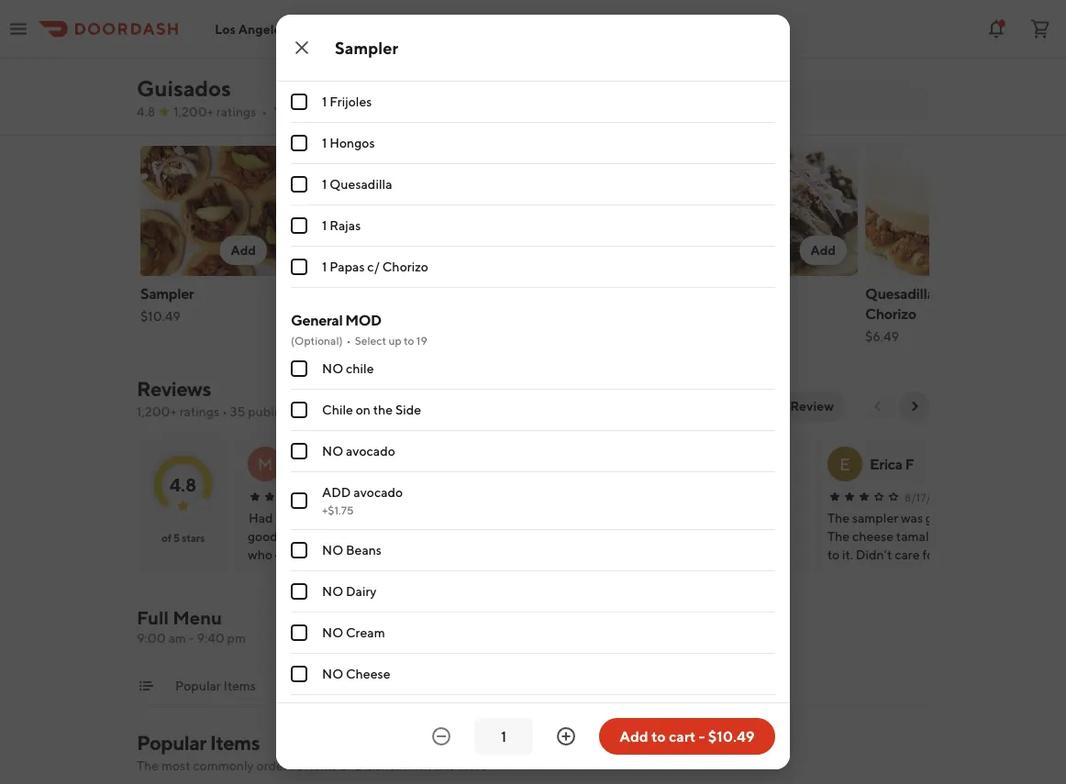 Task type: vqa. For each thing, say whether or not it's contained in the screenshot.
5
yes



Task type: locate. For each thing, give the bounding box(es) containing it.
1 no from the top
[[322, 361, 343, 376]]

avocado inside 'add avocado +$1.75'
[[354, 485, 403, 500]]

quesadilla down hongos
[[330, 177, 392, 192]]

1,200+
[[174, 104, 214, 119], [137, 404, 177, 419]]

x
[[263, 33, 271, 53]]

infatuation down chuleta
[[357, 33, 438, 53]]

0 vertical spatial 1,200+
[[174, 104, 214, 119]]

quesadilla
[[330, 177, 392, 192], [285, 285, 355, 302], [866, 285, 935, 302]]

4 add button from the left
[[655, 236, 702, 265]]

items down pm
[[224, 679, 256, 694]]

group
[[291, 0, 776, 288]]

items
[[306, 759, 337, 774]]

full
[[137, 608, 169, 629]]

next button of carousel image
[[908, 113, 922, 128]]

0 vertical spatial 4.8
[[137, 104, 155, 119]]

$10.49 right cart
[[708, 728, 755, 746]]

add
[[322, 485, 351, 500]]

1 calabacitas
[[322, 53, 398, 68]]

guisados up hongos
[[367, 104, 421, 119]]

3 1 from the top
[[322, 94, 327, 109]]

vegetarian button
[[538, 528, 600, 546]]

- right am
[[189, 631, 194, 646]]

1 Hongos checkbox
[[291, 135, 307, 151]]

add for quesadilla
[[376, 243, 401, 258]]

1 horizontal spatial infatuation
[[357, 33, 438, 53]]

e
[[840, 454, 851, 474]]

1 vertical spatial 1,200+
[[137, 404, 177, 419]]

quesadilla for quesadilla
[[285, 285, 355, 302]]

angeles
[[238, 21, 287, 36]]

add inside add review button
[[763, 399, 788, 414]]

4 no from the top
[[322, 584, 343, 599]]

0 vertical spatial ratings
[[216, 104, 256, 119]]

1 Quesadilla checkbox
[[291, 176, 307, 193]]

the infatuation x caviar: the infatuation pick
[[148, 33, 473, 53]]

1 vertical spatial to
[[652, 728, 666, 746]]

add button for pescado
[[510, 236, 557, 265]]

no left dairy
[[322, 584, 343, 599]]

1 vertical spatial $10.49
[[708, 728, 755, 746]]

2 no from the top
[[322, 444, 343, 459]]

1 Rajas checkbox
[[291, 218, 307, 234]]

1 horizontal spatial -
[[699, 728, 705, 746]]

6 no from the top
[[322, 667, 343, 682]]

to left cart
[[652, 728, 666, 746]]

add review button
[[752, 392, 845, 421]]

reviews
[[137, 377, 211, 401]]

popular inside popular items the most commonly ordered items and dishes from this store
[[137, 732, 206, 755]]

1 vertical spatial items
[[224, 679, 256, 694]]

stars
[[182, 531, 205, 544]]

-
[[189, 631, 194, 646], [699, 728, 705, 746]]

hongos
[[330, 135, 375, 151]]

calabacitas
[[330, 53, 398, 68]]

0 horizontal spatial $10.49
[[140, 309, 181, 324]]

1,200+ inside 'reviews 1,200+ ratings • 35 public reviews'
[[137, 404, 177, 419]]

mole image
[[721, 146, 858, 276]]

to left 19
[[404, 334, 414, 347]]

0 vertical spatial to
[[404, 334, 414, 347]]

add button for sampler
[[220, 236, 267, 265]]

quesadilla image
[[285, 146, 423, 276]]

no for no avocado
[[322, 444, 343, 459]]

m
[[258, 454, 273, 474]]

19
[[417, 334, 427, 347]]

items
[[234, 107, 291, 133], [224, 679, 256, 694], [210, 732, 260, 755]]

1 hongos
[[322, 135, 375, 151]]

0 vertical spatial popular
[[175, 679, 221, 694]]

0 horizontal spatial guisados
[[137, 75, 231, 101]]

cheese
[[346, 667, 391, 682]]

ratings down the reviews
[[180, 404, 219, 419]]

0 vertical spatial c/
[[367, 259, 380, 274]]

1 right 1 hongos option
[[322, 135, 327, 151]]

to inside general mod (optional) • select up to 19
[[404, 334, 414, 347]]

1 vertical spatial guisados
[[367, 104, 421, 119]]

the left 'los'
[[148, 33, 175, 53]]

add for mole
[[811, 243, 836, 258]]

this
[[434, 759, 455, 774]]

$10.49 up the reviews
[[140, 309, 181, 324]]

5 add button from the left
[[800, 236, 847, 265]]

- inside full menu 9:00 am - 9:40 pm
[[189, 631, 194, 646]]

- right cart
[[699, 728, 705, 746]]

1 horizontal spatial chorizo
[[866, 305, 917, 323]]

1 right the 1 chuleta option
[[322, 11, 327, 27]]

• left select
[[347, 334, 351, 347]]

1 right 1 frijoles option
[[322, 94, 327, 109]]

no chile
[[322, 361, 374, 376]]

avocado
[[346, 444, 396, 459], [354, 485, 403, 500]]

items left 1 frijoles option
[[234, 107, 291, 133]]

no
[[322, 361, 343, 376], [322, 444, 343, 459], [322, 543, 343, 558], [322, 584, 343, 599], [322, 626, 343, 641], [322, 667, 343, 682]]

sampler button
[[298, 509, 345, 528]]

dashpass
[[293, 104, 350, 119]]

2 1 from the top
[[322, 53, 327, 68]]

chile
[[322, 403, 353, 418]]

quesadilla inside quesadilla c/ chorizo $6.49
[[866, 285, 935, 302]]

chorizo up $6.49
[[866, 305, 917, 323]]

items up commonly
[[210, 732, 260, 755]]

0 vertical spatial -
[[189, 631, 194, 646]]

1 vertical spatial popular
[[137, 732, 206, 755]]

featured
[[137, 107, 229, 133]]

guisados
[[137, 75, 231, 101], [367, 104, 421, 119]]

pick
[[441, 33, 473, 53]]

1 vertical spatial chorizo
[[866, 305, 917, 323]]

beans
[[346, 543, 382, 558]]

1 left papas in the top of the page
[[322, 259, 327, 274]]

guisados up featured
[[137, 75, 231, 101]]

chorizo
[[383, 259, 429, 274], [866, 305, 917, 323]]

1 Papas c/ Chorizo checkbox
[[291, 259, 307, 275]]

1 vertical spatial 4.8
[[170, 474, 197, 496]]

0 vertical spatial sampler
[[335, 38, 398, 57]]

add button for quesadilla
[[365, 236, 412, 265]]

popular up most
[[137, 732, 206, 755]]

ratings left 1 frijoles option
[[216, 104, 256, 119]]

$3.79
[[285, 309, 318, 324]]

add button
[[220, 236, 267, 265], [365, 236, 412, 265], [510, 236, 557, 265], [655, 236, 702, 265], [800, 236, 847, 265]]

0 vertical spatial $10.49
[[140, 309, 181, 324]]

no left h
[[322, 444, 343, 459]]

5 1 from the top
[[322, 177, 327, 192]]

group containing 1 chuleta
[[291, 0, 776, 288]]

rajas
[[330, 218, 361, 233]]

1
[[322, 11, 327, 27], [322, 53, 327, 68], [322, 94, 327, 109], [322, 135, 327, 151], [322, 177, 327, 192], [322, 218, 327, 233], [322, 259, 327, 274]]

1 vertical spatial -
[[699, 728, 705, 746]]

2 vertical spatial items
[[210, 732, 260, 755]]

no left cream
[[322, 626, 343, 641]]

g
[[612, 456, 623, 473]]

increase quantity by 1 image
[[555, 726, 577, 748]]

0 horizontal spatial -
[[189, 631, 194, 646]]

avocado down h
[[354, 485, 403, 500]]

1 horizontal spatial $10.49
[[708, 728, 755, 746]]

0 vertical spatial chorizo
[[383, 259, 429, 274]]

featured items
[[137, 107, 291, 133]]

1,200+ ratings •
[[174, 104, 267, 119]]

0 vertical spatial avocado
[[346, 444, 396, 459]]

NO avocado checkbox
[[291, 443, 307, 460]]

1 for 1 chuleta
[[322, 11, 327, 27]]

0 horizontal spatial infatuation
[[178, 33, 260, 53]]

popular for popular items
[[175, 679, 221, 694]]

the left most
[[137, 759, 159, 774]]

4.8 left 1,200+ ratings •
[[137, 104, 155, 119]]

general mod group
[[291, 310, 776, 785]]

1 horizontal spatial c/
[[938, 285, 952, 302]]

to inside button
[[652, 728, 666, 746]]

1 left the rajas
[[322, 218, 327, 233]]

add button for camarones
[[655, 236, 702, 265]]

•
[[262, 104, 267, 119], [356, 104, 361, 119], [347, 334, 351, 347], [222, 404, 227, 419], [363, 491, 367, 504]]

popular for popular items the most commonly ordered items and dishes from this store
[[137, 732, 206, 755]]

quesadilla up $6.49
[[866, 285, 935, 302]]

1 vertical spatial c/
[[938, 285, 952, 302]]

NO Cream checkbox
[[291, 625, 307, 642]]

1 for 1 frijoles
[[322, 94, 327, 109]]

1 horizontal spatial to
[[652, 728, 666, 746]]

sampler dialog
[[276, 0, 790, 785]]

popular down the 9:40
[[175, 679, 221, 694]]

2 add button from the left
[[365, 236, 412, 265]]

1 right 1 calabacitas checkbox
[[322, 53, 327, 68]]

los
[[215, 21, 236, 36]]

reviews
[[287, 404, 331, 419]]

2 infatuation from the left
[[357, 33, 438, 53]]

Item Search search field
[[665, 91, 915, 111]]

items for featured items
[[234, 107, 291, 133]]

1 1 from the top
[[322, 11, 327, 27]]

3 add button from the left
[[510, 236, 557, 265]]

1 add button from the left
[[220, 236, 267, 265]]

1 chuleta
[[322, 11, 377, 27]]

• left 35
[[222, 404, 227, 419]]

dairy
[[346, 584, 377, 599]]

0 vertical spatial guisados
[[137, 75, 231, 101]]

• up hongos
[[356, 104, 361, 119]]

$10.49
[[140, 309, 181, 324], [708, 728, 755, 746]]

4 1 from the top
[[322, 135, 327, 151]]

infatuation left x
[[178, 33, 260, 53]]

• inside general mod (optional) • select up to 19
[[347, 334, 351, 347]]

to
[[404, 334, 414, 347], [652, 728, 666, 746]]

ratings
[[216, 104, 256, 119], [180, 404, 219, 419]]

3 no from the top
[[322, 543, 343, 558]]

sampler image
[[140, 146, 278, 276]]

1 Chuleta checkbox
[[291, 11, 307, 28]]

avocado down "chile on the side"
[[346, 444, 396, 459]]

0 horizontal spatial to
[[404, 334, 414, 347]]

items inside heading
[[234, 107, 291, 133]]

5 no from the top
[[322, 626, 343, 641]]

quesadilla up the general
[[285, 285, 355, 302]]

None checkbox
[[291, 493, 307, 509]]

add button for mole
[[800, 236, 847, 265]]

ordered
[[257, 759, 303, 774]]

dashpass •
[[293, 104, 361, 119]]

notification bell image
[[986, 18, 1008, 40]]

caviar:
[[273, 33, 324, 53]]

1 rajas
[[322, 218, 361, 233]]

popular inside button
[[175, 679, 221, 694]]

1 horizontal spatial guisados
[[367, 104, 421, 119]]

chuleta
[[330, 11, 377, 27]]

NO chile checkbox
[[291, 361, 307, 377]]

0 horizontal spatial chorizo
[[383, 259, 429, 274]]

1 Calabacitas checkbox
[[291, 52, 307, 69]]

c/ inside quesadilla c/ chorizo $6.49
[[938, 285, 952, 302]]

6 1 from the top
[[322, 218, 327, 233]]

no left chile
[[322, 361, 343, 376]]

no left beans
[[322, 543, 343, 558]]

1 right 1 quesadilla checkbox
[[322, 177, 327, 192]]

erica
[[870, 456, 903, 473]]

chorizo inside quesadilla c/ chorizo $6.49
[[866, 305, 917, 323]]

quesadilla $3.79
[[285, 285, 355, 324]]

add to cart - $10.49
[[620, 728, 755, 746]]

mod
[[345, 312, 382, 329]]

f
[[905, 456, 915, 473]]

no for no chile
[[322, 361, 343, 376]]

up
[[389, 334, 402, 347]]

7 1 from the top
[[322, 259, 327, 274]]

items inside button
[[224, 679, 256, 694]]

chorizo right papas in the top of the page
[[383, 259, 429, 274]]

NO Beans checkbox
[[291, 542, 307, 559]]

c/ inside the sampler dialog
[[367, 259, 380, 274]]

4.8
[[137, 104, 155, 119], [170, 474, 197, 496]]

1 for 1 hongos
[[322, 135, 327, 151]]

0 vertical spatial items
[[234, 107, 291, 133]]

0 horizontal spatial c/
[[367, 259, 380, 274]]

1 vertical spatial avocado
[[354, 485, 403, 500]]

4.8 up of 5 stars
[[170, 474, 197, 496]]

no right no cheese "option"
[[322, 667, 343, 682]]

1 vertical spatial ratings
[[180, 404, 219, 419]]



Task type: describe. For each thing, give the bounding box(es) containing it.
$10.49 inside sampler $10.49
[[140, 309, 181, 324]]

on
[[356, 403, 371, 418]]

sampler inside dialog
[[335, 38, 398, 57]]

public
[[248, 404, 284, 419]]

of 5 stars
[[162, 531, 205, 544]]

sampler $10.49
[[140, 285, 194, 324]]

$6.49
[[866, 329, 900, 344]]

general mod (optional) • select up to 19
[[291, 312, 427, 347]]

add review
[[763, 399, 834, 414]]

1 for 1 papas c/ chorizo
[[322, 259, 327, 274]]

avocado for no avocado
[[346, 444, 396, 459]]

• inside 'reviews 1,200+ ratings • 35 public reviews'
[[222, 404, 227, 419]]

los angeles
[[215, 21, 287, 36]]

side
[[396, 403, 421, 418]]

marlene
[[290, 456, 344, 473]]

NO Dairy checkbox
[[291, 584, 307, 600]]

no avocado
[[322, 444, 396, 459]]

commonly
[[193, 759, 254, 774]]

1 for 1 rajas
[[322, 218, 327, 233]]

- inside add to cart - $10.49 button
[[699, 728, 705, 746]]

avocado for add avocado +$1.75
[[354, 485, 403, 500]]

from
[[404, 759, 432, 774]]

los angeles button
[[215, 21, 302, 36]]

marlene h
[[290, 456, 357, 473]]

quesadilla for quesadilla c/ chorizo
[[866, 285, 935, 302]]

vegetarian
[[538, 529, 600, 544]]

pescado image
[[430, 146, 568, 276]]

popular items button
[[175, 677, 256, 707]]

1 quesadilla
[[322, 177, 392, 192]]

decrease quantity by 1 image
[[430, 726, 453, 748]]

1 infatuation from the left
[[178, 33, 260, 53]]

9:40
[[197, 631, 225, 646]]

no for no cheese
[[322, 667, 343, 682]]

dishes
[[365, 759, 402, 774]]

h
[[346, 456, 357, 473]]

quesadilla c/ chorizo $6.49
[[866, 285, 952, 344]]

0 horizontal spatial 4.8
[[137, 104, 155, 119]]

no cream
[[322, 626, 385, 641]]

open menu image
[[7, 18, 29, 40]]

cream
[[346, 626, 385, 641]]

featured items heading
[[137, 106, 291, 135]]

reviews 1,200+ ratings • 35 public reviews
[[137, 377, 331, 419]]

menu
[[173, 608, 222, 629]]

close sampler image
[[291, 37, 313, 59]]

$10.49 inside button
[[708, 728, 755, 746]]

full menu 9:00 am - 9:40 pm
[[137, 608, 246, 646]]

add inside add to cart - $10.49 button
[[620, 728, 649, 746]]

1 horizontal spatial 4.8
[[170, 474, 197, 496]]

erica f
[[870, 456, 915, 473]]

add avocado +$1.75
[[322, 485, 403, 517]]

1 for 1 calabacitas
[[322, 53, 327, 68]]

popular items the most commonly ordered items and dishes from this store
[[137, 732, 487, 774]]

alex g
[[580, 456, 623, 473]]

popular items
[[175, 679, 256, 694]]

cart
[[669, 728, 696, 746]]

no cheese
[[322, 667, 391, 682]]

next image
[[908, 399, 922, 414]]

35
[[230, 404, 245, 419]]

general
[[291, 312, 343, 329]]

1 Frijoles checkbox
[[291, 94, 307, 110]]

papas
[[330, 259, 365, 274]]

4/8/23
[[325, 491, 361, 504]]

chorizo inside the sampler dialog
[[383, 259, 429, 274]]

select
[[355, 334, 387, 347]]

• right 4/8/23
[[363, 491, 367, 504]]

add for camarones
[[666, 243, 691, 258]]

the
[[373, 403, 393, 418]]

items inside popular items the most commonly ordered items and dishes from this store
[[210, 732, 260, 755]]

alex
[[580, 456, 609, 473]]

review
[[790, 399, 834, 414]]

reviews link
[[137, 377, 211, 401]]

8/17/22
[[905, 491, 944, 504]]

no for no beans
[[322, 543, 343, 558]]

quesadilla inside group
[[330, 177, 392, 192]]

doordash
[[369, 491, 420, 504]]

Chile on the Side checkbox
[[291, 402, 307, 419]]

chile on the side
[[322, 403, 421, 418]]

no for no dairy
[[322, 584, 343, 599]]

5
[[173, 531, 180, 544]]

9:00
[[137, 631, 166, 646]]

mole
[[721, 285, 754, 302]]

camarones image
[[576, 146, 713, 276]]

tacos
[[278, 679, 311, 694]]

add to cart - $10.49 button
[[599, 719, 776, 755]]

1 frijoles
[[322, 94, 372, 109]]

no for no cream
[[322, 626, 343, 641]]

items for popular items
[[224, 679, 256, 694]]

ratings inside 'reviews 1,200+ ratings • 35 public reviews'
[[180, 404, 219, 419]]

the inside popular items the most commonly ordered items and dishes from this store
[[137, 759, 159, 774]]

the down 1 chuleta
[[327, 33, 354, 53]]

NO Cheese checkbox
[[291, 666, 307, 683]]

1 papas c/ chorizo
[[322, 259, 429, 274]]

Current quantity is 1 number field
[[486, 727, 522, 747]]

pescado
[[430, 285, 486, 302]]

1 vertical spatial sampler
[[140, 285, 194, 302]]

• doordash order
[[363, 491, 452, 504]]

add for pescado
[[521, 243, 546, 258]]

of
[[162, 531, 171, 544]]

and
[[340, 759, 362, 774]]

am
[[168, 631, 186, 646]]

store
[[458, 759, 487, 774]]

• left 1 frijoles option
[[262, 104, 267, 119]]

add for sampler
[[231, 243, 256, 258]]

no dairy
[[322, 584, 377, 599]]

tamales button
[[333, 677, 381, 707]]

chile
[[346, 361, 374, 376]]

previous button of carousel image
[[871, 113, 886, 128]]

+$1.75
[[322, 504, 354, 517]]

1 for 1 quesadilla
[[322, 177, 327, 192]]

2 vertical spatial sampler
[[298, 511, 345, 526]]

tamales
[[333, 679, 381, 694]]

tacos button
[[278, 677, 311, 707]]

pm
[[227, 631, 246, 646]]

no beans
[[322, 543, 382, 558]]

0 items, open order cart image
[[1030, 18, 1052, 40]]

previous image
[[871, 399, 886, 414]]

frijoles
[[330, 94, 372, 109]]



